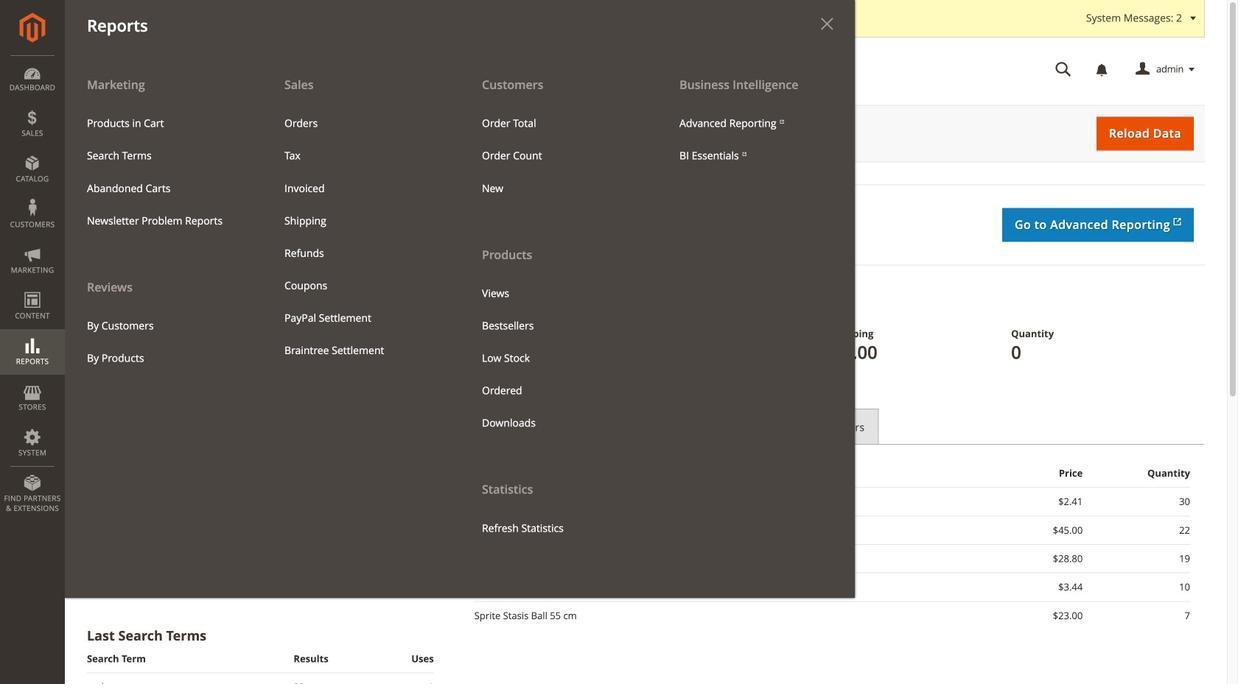 Task type: locate. For each thing, give the bounding box(es) containing it.
menu bar
[[0, 0, 855, 598]]

menu
[[65, 68, 855, 598], [65, 68, 262, 375], [460, 68, 658, 545], [76, 107, 251, 237], [273, 107, 449, 367], [471, 107, 646, 205], [669, 107, 844, 172], [471, 278, 646, 440], [76, 310, 251, 375]]



Task type: describe. For each thing, give the bounding box(es) containing it.
magento admin panel image
[[20, 13, 45, 43]]



Task type: vqa. For each thing, say whether or not it's contained in the screenshot.
tab list
no



